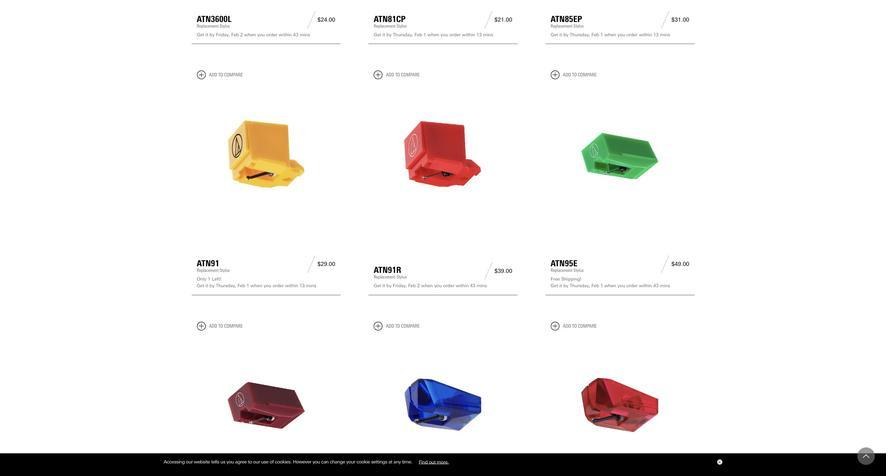 Task type: vqa. For each thing, say whether or not it's contained in the screenshot.


Task type: describe. For each thing, give the bounding box(es) containing it.
add to compare for atn95ex image
[[209, 323, 243, 329]]

compare for atn95e image at top right's add to compare button
[[578, 72, 597, 78]]

add to compare for atn95e image at top right
[[563, 72, 597, 78]]

divider line image for atn91r
[[482, 262, 495, 280]]

only 1 left! get it by thursday, feb 1 when you order within 13 mins
[[197, 277, 316, 289]]

atn91 image
[[197, 85, 335, 224]]

free
[[551, 277, 560, 282]]

find out more. link
[[414, 457, 454, 468]]

by inside free shipping! get it by thursday, feb 1 when you order within 43 mins
[[564, 283, 569, 289]]

0 horizontal spatial 43
[[293, 32, 299, 37]]

atn95e replacement stylus
[[551, 258, 584, 273]]

atn91
[[197, 258, 219, 268]]

divider line image for atn3600l
[[305, 11, 318, 29]]

order inside only 1 left! get it by thursday, feb 1 when you order within 13 mins
[[273, 283, 284, 289]]

divider line image for atn85ep
[[659, 11, 672, 29]]

thursday, inside free shipping! get it by thursday, feb 1 when you order within 43 mins
[[570, 283, 590, 289]]

replacement for atn3600l
[[197, 23, 219, 29]]

it down atn85ep replacement stylus
[[560, 32, 562, 37]]

atn95ex image
[[197, 336, 335, 475]]

43 inside free shipping! get it by thursday, feb 1 when you order within 43 mins
[[654, 283, 659, 289]]

it inside only 1 left! get it by thursday, feb 1 when you order within 13 mins
[[206, 283, 208, 289]]

cookie
[[357, 459, 370, 465]]

cross image
[[718, 461, 721, 464]]

settings
[[371, 459, 387, 465]]

get inside free shipping! get it by thursday, feb 1 when you order within 43 mins
[[551, 283, 558, 289]]

to for the atn xp5 image's add to compare button
[[572, 323, 577, 329]]

1 horizontal spatial get it by friday, feb 2 when you order within 43 mins
[[374, 283, 487, 289]]

compare for add to compare button associated with atn91 "image"
[[224, 72, 243, 78]]

by down atn85ep replacement stylus
[[564, 32, 569, 37]]

any
[[394, 459, 401, 465]]

2 our from the left
[[253, 459, 260, 465]]

by down atn81cp replacement stylus
[[387, 32, 392, 37]]

get it by thursday, feb 1 when you order within 13 mins for atn85ep
[[551, 32, 670, 37]]

atn85ep
[[551, 14, 582, 24]]

you inside only 1 left! get it by thursday, feb 1 when you order within 13 mins
[[264, 283, 271, 289]]

atn91r image
[[374, 85, 512, 224]]

add to compare button for atn91 "image"
[[197, 71, 243, 79]]

add for atn91r image
[[386, 72, 394, 78]]

left!
[[212, 277, 221, 282]]

divider line image for atn91
[[305, 256, 318, 273]]

13 for atn85ep
[[654, 32, 659, 37]]

it down atn91r replacement stylus
[[383, 283, 385, 289]]

tells
[[211, 459, 219, 465]]

get it by thursday, feb 1 when you order within 13 mins for atn81cp
[[374, 32, 493, 37]]

get down atn81cp replacement stylus
[[374, 32, 381, 37]]

$31.00
[[672, 17, 689, 23]]

use
[[261, 459, 268, 465]]

compare for the atn xp5 image's add to compare button
[[578, 323, 597, 329]]

atn81cp replacement stylus
[[374, 14, 407, 29]]

arrow up image
[[863, 453, 870, 460]]

replacement for atn91
[[197, 268, 219, 273]]

however
[[293, 459, 311, 465]]

1 horizontal spatial 43
[[470, 283, 476, 289]]

add for atn95ex image
[[209, 323, 217, 329]]

by inside only 1 left! get it by thursday, feb 1 when you order within 13 mins
[[210, 283, 215, 289]]

website
[[194, 459, 210, 465]]

1 our from the left
[[186, 459, 193, 465]]

mins inside free shipping! get it by thursday, feb 1 when you order within 43 mins
[[660, 283, 670, 289]]

thursday, down atn81cp replacement stylus
[[393, 32, 413, 37]]

0 vertical spatial friday,
[[216, 32, 230, 37]]

atn91r replacement stylus
[[374, 265, 407, 280]]

1 horizontal spatial 2
[[417, 283, 420, 289]]

$24.00
[[318, 17, 335, 23]]

stylus for atn91r
[[397, 275, 407, 280]]

stylus for atn95e
[[574, 268, 584, 273]]

0 horizontal spatial get it by friday, feb 2 when you order within 43 mins
[[197, 32, 310, 37]]

order inside free shipping! get it by thursday, feb 1 when you order within 43 mins
[[627, 283, 638, 289]]

you inside free shipping! get it by thursday, feb 1 when you order within 43 mins
[[618, 283, 625, 289]]

agree
[[235, 459, 247, 465]]

by down atn91r replacement stylus
[[387, 283, 392, 289]]

find out more.
[[419, 459, 449, 465]]

to for add to compare button related to atn xp3 image
[[395, 323, 400, 329]]



Task type: locate. For each thing, give the bounding box(es) containing it.
thursday,
[[393, 32, 413, 37], [570, 32, 590, 37], [216, 283, 236, 289], [570, 283, 590, 289]]

you
[[257, 32, 265, 37], [441, 32, 448, 37], [618, 32, 625, 37], [264, 283, 271, 289], [434, 283, 442, 289], [618, 283, 625, 289], [227, 459, 234, 465], [313, 459, 320, 465]]

1 vertical spatial get it by friday, feb 2 when you order within 43 mins
[[374, 283, 487, 289]]

replacement for atn85ep
[[551, 23, 573, 29]]

2 horizontal spatial 43
[[654, 283, 659, 289]]

add to compare button for atn95ex image
[[197, 322, 243, 331]]

get down only
[[197, 283, 204, 289]]

add to compare for atn91r image
[[386, 72, 420, 78]]

replacement for atn95e
[[551, 268, 573, 273]]

add
[[209, 72, 217, 78], [386, 72, 394, 78], [563, 72, 571, 78], [209, 323, 217, 329], [386, 323, 394, 329], [563, 323, 571, 329]]

compare for atn91r image's add to compare button
[[401, 72, 420, 78]]

atn3600l replacement stylus
[[197, 14, 232, 29]]

when inside free shipping! get it by thursday, feb 1 when you order within 43 mins
[[605, 283, 616, 289]]

friday,
[[216, 32, 230, 37], [393, 283, 407, 289]]

stylus for atn81cp
[[397, 23, 407, 29]]

replacement inside atn95e replacement stylus
[[551, 268, 573, 273]]

add to compare for atn91 "image"
[[209, 72, 243, 78]]

0 horizontal spatial 2
[[240, 32, 243, 37]]

can
[[321, 459, 329, 465]]

add to compare button for atn91r image
[[374, 71, 420, 79]]

add to compare button for the atn xp5 image
[[551, 322, 597, 331]]

compare for add to compare button related to atn xp3 image
[[401, 323, 420, 329]]

divider line image for atn95e
[[659, 256, 672, 273]]

it down atn81cp replacement stylus
[[383, 32, 385, 37]]

it
[[206, 32, 208, 37], [383, 32, 385, 37], [560, 32, 562, 37], [206, 283, 208, 289], [383, 283, 385, 289], [560, 283, 562, 289]]

stylus inside atn85ep replacement stylus
[[574, 23, 584, 29]]

add for the atn xp5 image
[[563, 323, 571, 329]]

divider line image
[[305, 11, 318, 29], [482, 11, 495, 29], [659, 11, 672, 29], [305, 256, 318, 273], [659, 256, 672, 273], [482, 262, 495, 280]]

get it by friday, feb 2 when you order within 43 mins
[[197, 32, 310, 37], [374, 283, 487, 289]]

by down left!
[[210, 283, 215, 289]]

it inside free shipping! get it by thursday, feb 1 when you order within 43 mins
[[560, 283, 562, 289]]

to for atn91r image's add to compare button
[[395, 72, 400, 78]]

add to compare button
[[197, 71, 243, 79], [374, 71, 420, 79], [551, 71, 597, 79], [197, 322, 243, 331], [374, 322, 420, 331], [551, 322, 597, 331]]

get down atn3600l replacement stylus
[[197, 32, 204, 37]]

find
[[419, 459, 428, 465]]

to for atn95e image at top right's add to compare button
[[572, 72, 577, 78]]

it down free
[[560, 283, 562, 289]]

compare
[[224, 72, 243, 78], [401, 72, 420, 78], [578, 72, 597, 78], [224, 323, 243, 329], [401, 323, 420, 329], [578, 323, 597, 329]]

only
[[197, 277, 207, 282]]

add to compare button for atn xp3 image
[[374, 322, 420, 331]]

accessing our website tells us you agree to our use of cookies. however you can change your cookie settings at any time.
[[164, 459, 414, 465]]

13
[[477, 32, 482, 37], [654, 32, 659, 37], [300, 283, 305, 289]]

within inside only 1 left! get it by thursday, feb 1 when you order within 13 mins
[[285, 283, 298, 289]]

replacement inside atn91 replacement stylus
[[197, 268, 219, 273]]

1 horizontal spatial friday,
[[393, 283, 407, 289]]

43
[[293, 32, 299, 37], [470, 283, 476, 289], [654, 283, 659, 289]]

2 horizontal spatial 13
[[654, 32, 659, 37]]

get down free
[[551, 283, 558, 289]]

shipping!
[[561, 277, 581, 282]]

feb inside only 1 left! get it by thursday, feb 1 when you order within 13 mins
[[238, 283, 245, 289]]

order
[[266, 32, 277, 37], [450, 32, 461, 37], [627, 32, 638, 37], [273, 283, 284, 289], [443, 283, 454, 289], [627, 283, 638, 289]]

friday, down atn3600l replacement stylus
[[216, 32, 230, 37]]

cookies.
[[275, 459, 292, 465]]

0 vertical spatial 2
[[240, 32, 243, 37]]

1 vertical spatial friday,
[[393, 283, 407, 289]]

2 get it by thursday, feb 1 when you order within 13 mins from the left
[[551, 32, 670, 37]]

more.
[[437, 459, 449, 465]]

add to compare button for atn95e image at top right
[[551, 71, 597, 79]]

2
[[240, 32, 243, 37], [417, 283, 420, 289]]

$49.00
[[672, 261, 689, 268]]

13 inside only 1 left! get it by thursday, feb 1 when you order within 13 mins
[[300, 283, 305, 289]]

atn85ep replacement stylus
[[551, 14, 584, 29]]

within inside free shipping! get it by thursday, feb 1 when you order within 43 mins
[[639, 283, 652, 289]]

divider line image for atn81cp
[[482, 11, 495, 29]]

get
[[197, 32, 204, 37], [374, 32, 381, 37], [551, 32, 558, 37], [197, 283, 204, 289], [374, 283, 381, 289], [551, 283, 558, 289]]

replacement inside atn85ep replacement stylus
[[551, 23, 573, 29]]

stylus for atn3600l
[[220, 23, 230, 29]]

mins
[[300, 32, 310, 37], [483, 32, 493, 37], [660, 32, 670, 37], [306, 283, 316, 289], [477, 283, 487, 289], [660, 283, 670, 289]]

atn xp3 image
[[374, 336, 512, 475]]

add for atn xp3 image
[[386, 323, 394, 329]]

atn95e
[[551, 258, 578, 268]]

add to compare
[[209, 72, 243, 78], [386, 72, 420, 78], [563, 72, 597, 78], [209, 323, 243, 329], [386, 323, 420, 329], [563, 323, 597, 329]]

replacement inside atn91r replacement stylus
[[374, 275, 396, 280]]

replacement for atn81cp
[[374, 23, 396, 29]]

get it by thursday, feb 1 when you order within 13 mins
[[374, 32, 493, 37], [551, 32, 670, 37]]

us
[[220, 459, 225, 465]]

get down atn91r replacement stylus
[[374, 283, 381, 289]]

0 horizontal spatial friday,
[[216, 32, 230, 37]]

0 horizontal spatial get it by thursday, feb 1 when you order within 13 mins
[[374, 32, 493, 37]]

$21.00
[[495, 17, 512, 23]]

to for add to compare button associated with atn91 "image"
[[218, 72, 223, 78]]

add to compare for atn xp3 image
[[386, 323, 420, 329]]

thursday, inside only 1 left! get it by thursday, feb 1 when you order within 13 mins
[[216, 283, 236, 289]]

atn81cp
[[374, 14, 406, 24]]

replacement for atn91r
[[374, 275, 396, 280]]

replacement
[[197, 23, 219, 29], [374, 23, 396, 29], [551, 23, 573, 29], [197, 268, 219, 273], [551, 268, 573, 273], [374, 275, 396, 280]]

free shipping! get it by thursday, feb 1 when you order within 43 mins
[[551, 277, 670, 289]]

to
[[218, 72, 223, 78], [395, 72, 400, 78], [572, 72, 577, 78], [218, 323, 223, 329], [395, 323, 400, 329], [572, 323, 577, 329], [248, 459, 252, 465]]

our left website
[[186, 459, 193, 465]]

it down only
[[206, 283, 208, 289]]

replacement inside atn81cp replacement stylus
[[374, 23, 396, 29]]

thursday, down atn85ep replacement stylus
[[570, 32, 590, 37]]

it down atn3600l replacement stylus
[[206, 32, 208, 37]]

stylus inside atn95e replacement stylus
[[574, 268, 584, 273]]

0 horizontal spatial 13
[[300, 283, 305, 289]]

1 get it by thursday, feb 1 when you order within 13 mins from the left
[[374, 32, 493, 37]]

$39.00
[[495, 268, 512, 274]]

feb
[[231, 32, 239, 37], [415, 32, 422, 37], [592, 32, 599, 37], [238, 283, 245, 289], [408, 283, 416, 289], [592, 283, 599, 289]]

friday, down atn91r replacement stylus
[[393, 283, 407, 289]]

1 horizontal spatial get it by thursday, feb 1 when you order within 13 mins
[[551, 32, 670, 37]]

1 horizontal spatial 13
[[477, 32, 482, 37]]

feb inside free shipping! get it by thursday, feb 1 when you order within 43 mins
[[592, 283, 599, 289]]

stylus for atn91
[[220, 268, 230, 273]]

1 vertical spatial 2
[[417, 283, 420, 289]]

to for add to compare button corresponding to atn95ex image
[[218, 323, 223, 329]]

time.
[[402, 459, 412, 465]]

add to compare for the atn xp5 image
[[563, 323, 597, 329]]

stylus inside atn91r replacement stylus
[[397, 275, 407, 280]]

thursday, down left!
[[216, 283, 236, 289]]

1 horizontal spatial our
[[253, 459, 260, 465]]

atn91r
[[374, 265, 401, 275]]

replacement inside atn3600l replacement stylus
[[197, 23, 219, 29]]

1 inside free shipping! get it by thursday, feb 1 when you order within 43 mins
[[601, 283, 603, 289]]

accessing
[[164, 459, 185, 465]]

stylus inside atn81cp replacement stylus
[[397, 23, 407, 29]]

add for atn95e image at top right
[[563, 72, 571, 78]]

get down atn85ep replacement stylus
[[551, 32, 558, 37]]

13 for atn81cp
[[477, 32, 482, 37]]

$29.00
[[318, 261, 335, 268]]

atn95e image
[[551, 85, 689, 224]]

0 horizontal spatial our
[[186, 459, 193, 465]]

by down "shipping!" on the right
[[564, 283, 569, 289]]

our left use
[[253, 459, 260, 465]]

atn91 replacement stylus
[[197, 258, 230, 273]]

thursday, down "shipping!" on the right
[[570, 283, 590, 289]]

when
[[244, 32, 256, 37], [428, 32, 439, 37], [605, 32, 616, 37], [251, 283, 262, 289], [421, 283, 433, 289], [605, 283, 616, 289]]

stylus inside atn3600l replacement stylus
[[220, 23, 230, 29]]

atn3600l
[[197, 14, 232, 24]]

atn xp5 image
[[551, 336, 689, 475]]

our
[[186, 459, 193, 465], [253, 459, 260, 465]]

by
[[210, 32, 215, 37], [387, 32, 392, 37], [564, 32, 569, 37], [210, 283, 215, 289], [387, 283, 392, 289], [564, 283, 569, 289]]

change
[[330, 459, 345, 465]]

compare for add to compare button corresponding to atn95ex image
[[224, 323, 243, 329]]

stylus for atn85ep
[[574, 23, 584, 29]]

within
[[279, 32, 292, 37], [462, 32, 475, 37], [639, 32, 652, 37], [285, 283, 298, 289], [456, 283, 469, 289], [639, 283, 652, 289]]

add for atn91 "image"
[[209, 72, 217, 78]]

get inside only 1 left! get it by thursday, feb 1 when you order within 13 mins
[[197, 283, 204, 289]]

your
[[346, 459, 355, 465]]

when inside only 1 left! get it by thursday, feb 1 when you order within 13 mins
[[251, 283, 262, 289]]

at
[[389, 459, 392, 465]]

out
[[429, 459, 436, 465]]

of
[[270, 459, 274, 465]]

by down atn3600l replacement stylus
[[210, 32, 215, 37]]

1
[[424, 32, 426, 37], [601, 32, 603, 37], [208, 277, 210, 282], [247, 283, 249, 289], [601, 283, 603, 289]]

stylus
[[220, 23, 230, 29], [397, 23, 407, 29], [574, 23, 584, 29], [220, 268, 230, 273], [574, 268, 584, 273], [397, 275, 407, 280]]

0 vertical spatial get it by friday, feb 2 when you order within 43 mins
[[197, 32, 310, 37]]

stylus inside atn91 replacement stylus
[[220, 268, 230, 273]]

mins inside only 1 left! get it by thursday, feb 1 when you order within 13 mins
[[306, 283, 316, 289]]



